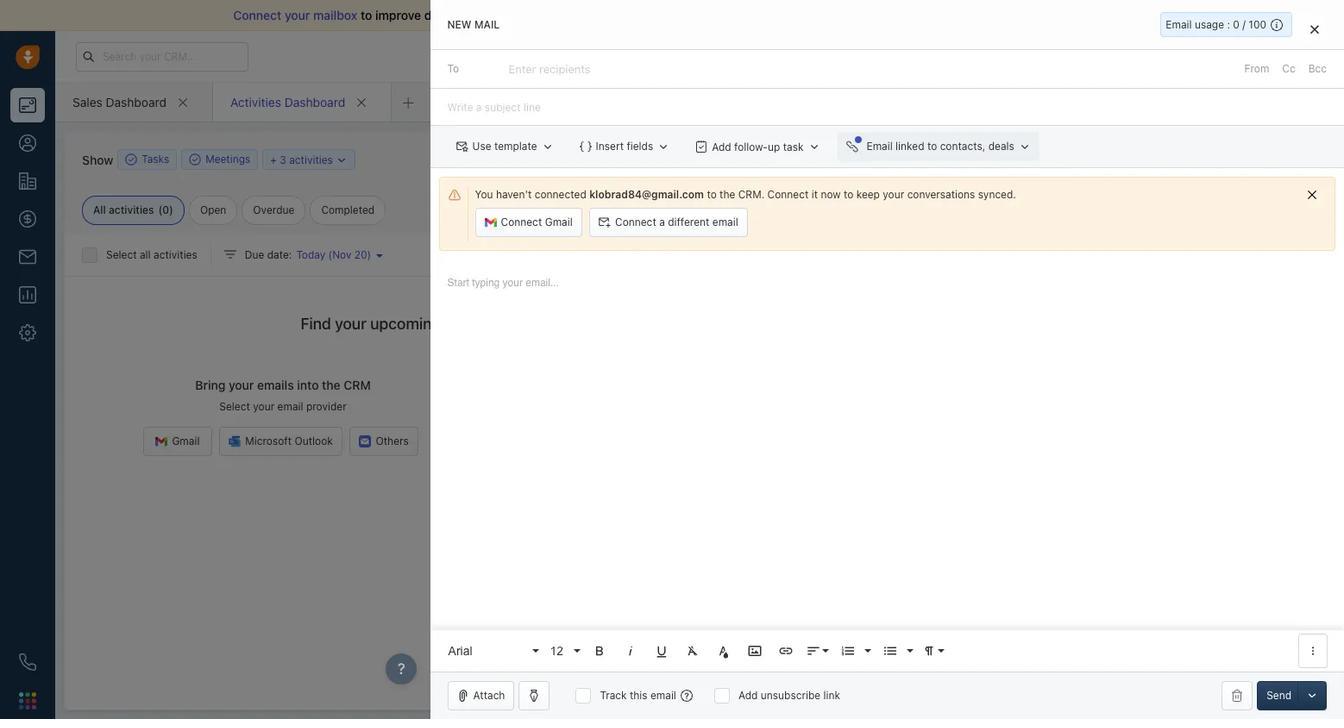 Task type: describe. For each thing, give the bounding box(es) containing it.
Search your CRM... text field
[[76, 42, 249, 71]]

add for add follow-up task
[[712, 140, 732, 153]]

all activities ( 0 )
[[93, 204, 173, 217]]

activities for all
[[154, 249, 197, 261]]

google
[[1187, 244, 1222, 257]]

your trial ends in 21 days
[[873, 50, 986, 61]]

calendar
[[1225, 244, 1269, 257]]

microsoft for microsoft teams
[[1067, 244, 1113, 257]]

the inside bring your emails into the crm select your email provider
[[322, 378, 341, 393]]

paragraph format image
[[921, 644, 937, 659]]

now
[[821, 188, 841, 201]]

reminders
[[591, 315, 663, 333]]

arial button
[[442, 634, 541, 669]]

date:
[[267, 249, 292, 261]]

email linked to contacts, deals button
[[838, 132, 1040, 162]]

0 vertical spatial close image
[[1319, 11, 1328, 20]]

connect for connect gmail
[[501, 216, 542, 229]]

fields
[[627, 140, 654, 153]]

100
[[1249, 18, 1267, 31]]

add task
[[675, 153, 718, 166]]

explore
[[1019, 49, 1056, 62]]

klobrad84@gmail.com
[[590, 188, 704, 201]]

0 vertical spatial (
[[158, 204, 163, 217]]

configure widgets
[[1104, 135, 1193, 148]]

tasks
[[142, 153, 169, 166]]

sales dashboard
[[73, 95, 167, 109]]

explore plans
[[1019, 49, 1086, 62]]

12 button
[[544, 634, 582, 669]]

bcc
[[1309, 62, 1328, 75]]

to right now
[[844, 188, 854, 201]]

0 for /
[[1234, 18, 1240, 31]]

phone image
[[19, 654, 36, 672]]

your inside dialog
[[883, 188, 905, 201]]

today ( nov 20 )
[[296, 249, 371, 261]]

track this email
[[600, 690, 677, 703]]

insert
[[596, 140, 624, 153]]

unordered list image
[[883, 644, 898, 659]]

phone element
[[10, 646, 45, 680]]

ordered list image
[[840, 644, 856, 659]]

task inside button
[[697, 153, 718, 166]]

send
[[1267, 690, 1292, 703]]

in
[[941, 50, 949, 61]]

you
[[475, 188, 493, 201]]

calendar
[[992, 177, 1042, 191]]

add follow-up task
[[712, 140, 804, 153]]

crm.
[[739, 188, 765, 201]]

up
[[768, 140, 781, 153]]

/
[[1243, 18, 1246, 31]]

your down emails
[[253, 401, 275, 414]]

email inside button
[[713, 216, 739, 229]]

+ 3 activities button
[[263, 149, 356, 170]]

your for connect your mailbox to improve deliverability and enable 2-way sync of email conversations.
[[285, 8, 310, 22]]

a
[[660, 216, 665, 229]]

explore plans link
[[1009, 46, 1095, 66]]

bold (⌘b) image
[[592, 644, 607, 659]]

insert image (⌘p) image
[[747, 644, 763, 659]]

connect left it
[[768, 188, 809, 201]]

attach
[[473, 690, 505, 703]]

template
[[495, 140, 537, 153]]

cc
[[1283, 62, 1296, 75]]

completed
[[321, 204, 375, 217]]

+ 3 activities
[[270, 153, 333, 166]]

add for add meeting
[[790, 153, 810, 166]]

gmail inside button
[[545, 216, 573, 229]]

1 vertical spatial close image
[[1311, 24, 1320, 35]]

keep
[[857, 188, 880, 201]]

link
[[824, 690, 841, 703]]

my calendar
[[972, 177, 1042, 191]]

email image
[[1174, 49, 1186, 64]]

due date:
[[245, 249, 292, 261]]

all
[[93, 204, 106, 217]]

dashboard for activities dashboard
[[285, 95, 345, 109]]

your for bring your emails into the crm select your email provider
[[229, 378, 254, 393]]

microsoft for microsoft outlook
[[245, 435, 292, 448]]

attach button
[[448, 682, 515, 711]]

add for add unsubscribe link
[[739, 690, 758, 703]]

view activity goals
[[841, 208, 935, 221]]

send button
[[1258, 682, 1302, 711]]

Enter recipients text field
[[509, 55, 594, 83]]

outlook
[[295, 435, 333, 448]]

email inside bring your emails into the crm select your email provider
[[278, 401, 303, 414]]

plans
[[1059, 49, 1086, 62]]

add task button
[[645, 145, 726, 174]]

usage
[[1195, 18, 1225, 31]]

emails
[[257, 378, 294, 393]]

meetings
[[206, 153, 251, 166]]

add meeting
[[790, 153, 852, 166]]

0 horizontal spatial select
[[106, 249, 137, 261]]

to inside button
[[928, 140, 938, 153]]

connect gmail
[[501, 216, 573, 229]]

find your upcoming tasks, meetings and reminders here.
[[301, 315, 703, 333]]

due
[[245, 249, 264, 261]]

email right the of
[[650, 8, 680, 22]]

microsoft outlook button
[[219, 428, 342, 457]]

activities
[[230, 95, 281, 109]]

) for all activities ( 0 )
[[169, 204, 173, 217]]

track
[[600, 690, 627, 703]]

activities for 3
[[289, 153, 333, 166]]

here.
[[667, 315, 703, 333]]

to right mailbox
[[361, 8, 372, 22]]

bring your emails into the crm select your email provider
[[195, 378, 371, 414]]

insert fields button
[[571, 132, 679, 162]]

google calendar button
[[1161, 240, 1278, 261]]

nov
[[332, 249, 352, 261]]

connect a different email button
[[590, 208, 748, 237]]

connect a different email
[[615, 216, 739, 229]]

to
[[448, 62, 459, 75]]

freshworks switcher image
[[19, 693, 36, 710]]

crm
[[344, 378, 371, 393]]

linked
[[896, 140, 925, 153]]

down image
[[336, 154, 348, 166]]



Task type: vqa. For each thing, say whether or not it's contained in the screenshot.
1st 'can' from left
no



Task type: locate. For each thing, give the bounding box(es) containing it.
dashboard
[[106, 95, 167, 109], [285, 95, 345, 109]]

0 inside dialog
[[1234, 18, 1240, 31]]

microsoft left outlook
[[245, 435, 292, 448]]

use
[[473, 140, 492, 153]]

dialog containing arial
[[430, 0, 1345, 720]]

add left unsubscribe
[[739, 690, 758, 703]]

and
[[501, 8, 522, 22], [561, 315, 588, 333]]

activities right all in the top of the page
[[154, 249, 197, 261]]

microsoft inside button
[[245, 435, 292, 448]]

email left usage
[[1166, 18, 1192, 31]]

your
[[285, 8, 310, 22], [883, 188, 905, 201], [335, 315, 367, 333], [229, 378, 254, 393], [253, 401, 275, 414]]

1 horizontal spatial task
[[783, 140, 804, 153]]

view activity goals link
[[825, 208, 935, 222]]

email down emails
[[278, 401, 303, 414]]

email inside button
[[867, 140, 893, 153]]

activities right 3
[[289, 153, 333, 166]]

1 vertical spatial activities
[[109, 204, 154, 217]]

0 horizontal spatial 0
[[163, 204, 169, 217]]

add right up
[[790, 153, 810, 166]]

select inside bring your emails into the crm select your email provider
[[220, 401, 250, 414]]

3
[[280, 153, 286, 166]]

view
[[841, 208, 866, 221]]

meeting
[[812, 153, 852, 166]]

the up the provider in the bottom left of the page
[[322, 378, 341, 393]]

1 horizontal spatial the
[[720, 188, 736, 201]]

0 vertical spatial gmail
[[545, 216, 573, 229]]

:
[[1228, 18, 1231, 31]]

teams
[[1116, 244, 1148, 257]]

upcoming
[[371, 315, 441, 333]]

google calendar
[[1187, 244, 1269, 257]]

align image
[[806, 644, 821, 659]]

1 vertical spatial )
[[367, 249, 371, 261]]

0 for )
[[163, 204, 169, 217]]

text color image
[[716, 644, 732, 659]]

clear formatting image
[[685, 644, 700, 659]]

1 horizontal spatial email
[[1166, 18, 1192, 31]]

0 horizontal spatial dashboard
[[106, 95, 167, 109]]

configure widgets button
[[1078, 131, 1203, 152]]

connect for connect a different email
[[615, 216, 657, 229]]

more
[[880, 153, 905, 166]]

0 vertical spatial )
[[169, 204, 173, 217]]

this
[[630, 690, 648, 703]]

0 up select all activities
[[163, 204, 169, 217]]

microsoft teams button
[[1041, 240, 1157, 261]]

close image
[[1319, 11, 1328, 20], [1311, 24, 1320, 35]]

and right mail
[[501, 8, 522, 22]]

connect down the haven't
[[501, 216, 542, 229]]

) right nov
[[367, 249, 371, 261]]

configure
[[1104, 135, 1152, 148]]

all
[[140, 249, 151, 261]]

1 horizontal spatial select
[[220, 401, 250, 414]]

1 vertical spatial (
[[328, 249, 332, 261]]

your
[[873, 50, 894, 61]]

arial
[[448, 644, 473, 658]]

your up view activity goals
[[883, 188, 905, 201]]

conversations
[[908, 188, 976, 201]]

deals
[[989, 140, 1015, 153]]

days
[[965, 50, 986, 61]]

add follow-up task button
[[687, 132, 829, 162], [687, 132, 829, 162]]

task right up
[[783, 140, 804, 153]]

italic (⌘i) image
[[623, 644, 638, 659]]

task left follow-
[[697, 153, 718, 166]]

20
[[355, 249, 367, 261]]

( up select all activities
[[158, 204, 163, 217]]

task inside dialog
[[783, 140, 804, 153]]

activities
[[289, 153, 333, 166], [109, 204, 154, 217], [154, 249, 197, 261]]

it
[[812, 188, 818, 201]]

zoom
[[996, 244, 1024, 257]]

(
[[158, 204, 163, 217], [328, 249, 332, 261]]

connected
[[535, 188, 587, 201]]

ends
[[916, 50, 938, 61]]

from
[[1245, 62, 1270, 75]]

0 horizontal spatial )
[[169, 204, 173, 217]]

the inside dialog
[[720, 188, 736, 201]]

conversations.
[[683, 8, 767, 22]]

1 vertical spatial the
[[322, 378, 341, 393]]

trial
[[896, 50, 914, 61]]

email down 'you haven't connected klobrad84@gmail.com to the crm. connect it now to keep your conversations synced.'
[[713, 216, 739, 229]]

add right fields on the left of page
[[675, 153, 694, 166]]

contacts,
[[941, 140, 986, 153]]

meetings
[[491, 315, 557, 333]]

use template
[[473, 140, 537, 153]]

gmail down bring
[[172, 435, 200, 448]]

connect left mailbox
[[233, 8, 282, 22]]

underline (⌘u) image
[[654, 644, 669, 659]]

application
[[430, 260, 1345, 672]]

1 vertical spatial gmail
[[172, 435, 200, 448]]

0 vertical spatial microsoft
[[1067, 244, 1113, 257]]

email usage : 0 / 100
[[1166, 18, 1267, 31]]

haven't
[[496, 188, 532, 201]]

email
[[650, 8, 680, 22], [713, 216, 739, 229], [278, 401, 303, 414], [651, 690, 677, 703]]

1 horizontal spatial dashboard
[[285, 95, 345, 109]]

of
[[635, 8, 646, 22]]

more misc image
[[1306, 644, 1321, 659]]

into
[[297, 378, 319, 393]]

12
[[550, 644, 564, 658]]

Write a subject line text field
[[430, 89, 1345, 125]]

) for today ( nov 20 )
[[367, 249, 371, 261]]

your left mailbox
[[285, 8, 310, 22]]

your for find your upcoming tasks, meetings and reminders here.
[[335, 315, 367, 333]]

+ 3 activities link
[[270, 151, 348, 168]]

more button
[[866, 145, 935, 174], [866, 145, 935, 174]]

0 vertical spatial select
[[106, 249, 137, 261]]

microsoft
[[1067, 244, 1113, 257], [245, 435, 292, 448]]

to
[[361, 8, 372, 22], [928, 140, 938, 153], [707, 188, 717, 201], [844, 188, 854, 201]]

find
[[301, 315, 331, 333]]

1 dashboard from the left
[[106, 95, 167, 109]]

dashboard for sales dashboard
[[106, 95, 167, 109]]

connect your mailbox to improve deliverability and enable 2-way sync of email conversations.
[[233, 8, 767, 22]]

different
[[668, 216, 710, 229]]

0 horizontal spatial gmail
[[172, 435, 200, 448]]

0 horizontal spatial (
[[158, 204, 163, 217]]

gmail inside button
[[172, 435, 200, 448]]

1 vertical spatial 0
[[163, 204, 169, 217]]

1 vertical spatial email
[[867, 140, 893, 153]]

1 vertical spatial and
[[561, 315, 588, 333]]

activities dashboard
[[230, 95, 345, 109]]

1 horizontal spatial microsoft
[[1067, 244, 1113, 257]]

add for add task
[[675, 153, 694, 166]]

way
[[579, 8, 602, 22]]

email right this
[[651, 690, 677, 703]]

select
[[106, 249, 137, 261], [220, 401, 250, 414]]

0 horizontal spatial email
[[867, 140, 893, 153]]

dialog
[[430, 0, 1345, 720]]

activities right all
[[109, 204, 154, 217]]

0 vertical spatial the
[[720, 188, 736, 201]]

others
[[376, 435, 409, 448]]

0 horizontal spatial microsoft
[[245, 435, 292, 448]]

the
[[720, 188, 736, 201], [322, 378, 341, 393]]

add inside the "add task" button
[[675, 153, 694, 166]]

add inside 'add meeting' button
[[790, 153, 810, 166]]

to up different
[[707, 188, 717, 201]]

0
[[1234, 18, 1240, 31], [163, 204, 169, 217]]

your right bring
[[229, 378, 254, 393]]

add left follow-
[[712, 140, 732, 153]]

and right meetings
[[561, 315, 588, 333]]

select down bring
[[220, 401, 250, 414]]

2-
[[566, 8, 579, 22]]

0 vertical spatial email
[[1166, 18, 1192, 31]]

1 vertical spatial select
[[220, 401, 250, 414]]

microsoft outlook
[[245, 435, 333, 448]]

0 vertical spatial 0
[[1234, 18, 1240, 31]]

1 horizontal spatial and
[[561, 315, 588, 333]]

1 vertical spatial microsoft
[[245, 435, 292, 448]]

1 horizontal spatial gmail
[[545, 216, 573, 229]]

connect your mailbox link
[[233, 8, 361, 22]]

1 horizontal spatial 0
[[1234, 18, 1240, 31]]

1 horizontal spatial (
[[328, 249, 332, 261]]

email linked to contacts, deals
[[867, 140, 1015, 153]]

widgets
[[1155, 135, 1193, 148]]

enable
[[525, 8, 563, 22]]

mailbox
[[313, 8, 358, 22]]

0 horizontal spatial task
[[697, 153, 718, 166]]

tasks,
[[445, 315, 487, 333]]

2 dashboard from the left
[[285, 95, 345, 109]]

connect left a
[[615, 216, 657, 229]]

) left open
[[169, 204, 173, 217]]

dashboard right sales
[[106, 95, 167, 109]]

unsubscribe
[[761, 690, 821, 703]]

21
[[952, 50, 962, 61]]

insert link (⌘k) image
[[778, 644, 794, 659]]

0 horizontal spatial and
[[501, 8, 522, 22]]

gmail
[[545, 216, 573, 229], [172, 435, 200, 448]]

0 vertical spatial and
[[501, 8, 522, 22]]

to right the linked
[[928, 140, 938, 153]]

dashboard up + 3 activities button
[[285, 95, 345, 109]]

2 vertical spatial activities
[[154, 249, 197, 261]]

email for email linked to contacts, deals
[[867, 140, 893, 153]]

your right find
[[335, 315, 367, 333]]

overdue
[[253, 204, 295, 217]]

add meeting button
[[760, 145, 862, 174]]

show
[[82, 152, 113, 167]]

microsoft left "teams"
[[1067, 244, 1113, 257]]

1 horizontal spatial )
[[367, 249, 371, 261]]

0 horizontal spatial the
[[322, 378, 341, 393]]

new
[[448, 18, 472, 31]]

connect for connect your mailbox to improve deliverability and enable 2-way sync of email conversations.
[[233, 8, 282, 22]]

email for email usage : 0 / 100
[[1166, 18, 1192, 31]]

the left crm. at the right top of page
[[720, 188, 736, 201]]

application containing arial
[[430, 260, 1345, 672]]

add unsubscribe link
[[739, 690, 841, 703]]

goals
[[908, 208, 935, 221]]

connect gmail button
[[475, 208, 582, 237]]

email left the linked
[[867, 140, 893, 153]]

use template button
[[448, 132, 562, 162]]

gmail down connected on the left top
[[545, 216, 573, 229]]

0 right :
[[1234, 18, 1240, 31]]

microsoft inside button
[[1067, 244, 1113, 257]]

( right today
[[328, 249, 332, 261]]

activities inside button
[[289, 153, 333, 166]]

select left all in the top of the page
[[106, 249, 137, 261]]

0 vertical spatial activities
[[289, 153, 333, 166]]



